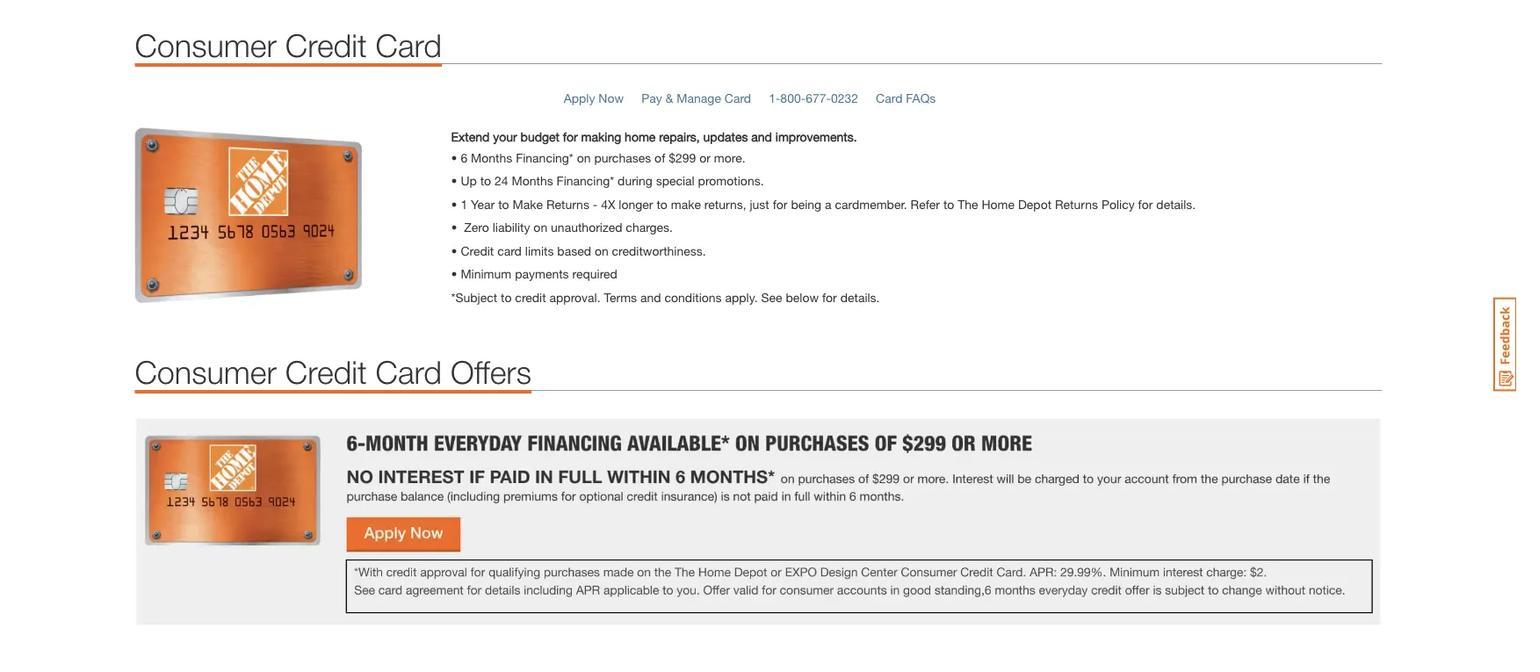 Task type: vqa. For each thing, say whether or not it's contained in the screenshot.
be
no



Task type: locate. For each thing, give the bounding box(es) containing it.
0 vertical spatial months
[[471, 150, 512, 165]]

card faqs
[[876, 90, 936, 105]]

extend
[[451, 129, 490, 144]]

• credit
[[451, 243, 494, 258]]

liability
[[493, 220, 530, 234]]

to left 24 at top
[[480, 173, 491, 188]]

credit for consumer credit card offers
[[285, 353, 367, 390]]

2 consumer from the top
[[135, 353, 277, 390]]

• left 1
[[451, 197, 457, 211]]

and right terms
[[641, 290, 661, 304]]

consumer
[[135, 26, 277, 63], [135, 353, 277, 390]]

make
[[513, 197, 543, 211]]

apply
[[564, 90, 595, 105]]

1 horizontal spatial on
[[577, 150, 591, 165]]

credit
[[285, 26, 367, 63], [285, 353, 367, 390]]

1 vertical spatial on
[[534, 220, 548, 234]]

months down your
[[471, 150, 512, 165]]

purchases
[[594, 150, 651, 165]]

home
[[625, 129, 656, 144]]

to left the the
[[944, 197, 954, 211]]

&
[[666, 90, 673, 105]]

1 horizontal spatial returns
[[1055, 197, 1098, 211]]

details. right policy
[[1157, 197, 1196, 211]]

your
[[493, 129, 517, 144]]

2 horizontal spatial on
[[595, 243, 609, 258]]

2 • from the top
[[451, 197, 457, 211]]

to right year
[[498, 197, 509, 211]]

policy
[[1102, 197, 1135, 211]]

see
[[761, 290, 782, 304]]

0 horizontal spatial details.
[[841, 290, 880, 304]]

home
[[982, 197, 1015, 211]]

0 vertical spatial credit
[[285, 26, 367, 63]]

to
[[480, 173, 491, 188], [498, 197, 509, 211], [657, 197, 668, 211], [944, 197, 954, 211], [501, 290, 512, 304]]

-
[[593, 197, 598, 211]]

for right the just
[[773, 197, 788, 211]]

on up limits
[[534, 220, 548, 234]]

conditions
[[665, 290, 722, 304]]

below
[[786, 290, 819, 304]]

0 vertical spatial on
[[577, 150, 591, 165]]

1 credit from the top
[[285, 26, 367, 63]]

1-800-677-0232
[[769, 90, 858, 105]]

1 consumer from the top
[[135, 26, 277, 63]]

and right updates at the top of the page
[[751, 129, 772, 144]]

now
[[599, 90, 624, 105]]

returns
[[546, 197, 589, 211], [1055, 197, 1098, 211]]

consumer for consumer credit card offers
[[135, 353, 277, 390]]

• minimum
[[451, 266, 512, 281]]

0 vertical spatial details.
[[1157, 197, 1196, 211]]

budget
[[521, 129, 560, 144]]

1 vertical spatial •
[[451, 197, 457, 211]]

months
[[471, 150, 512, 165], [512, 173, 553, 188]]

unauthorized
[[551, 220, 622, 234]]

returns left "-"
[[546, 197, 589, 211]]

financing* down budget
[[516, 150, 574, 165]]

for right policy
[[1138, 197, 1153, 211]]

0 vertical spatial consumer
[[135, 26, 277, 63]]

cardmember.
[[835, 197, 907, 211]]

card
[[497, 243, 522, 258]]

on up required
[[595, 243, 609, 258]]

1 vertical spatial credit
[[285, 353, 367, 390]]

financing* up "-"
[[557, 173, 614, 188]]

during
[[618, 173, 653, 188]]

for
[[563, 129, 578, 144], [773, 197, 788, 211], [1138, 197, 1153, 211], [822, 290, 837, 304]]

the
[[958, 197, 978, 211]]

on down making
[[577, 150, 591, 165]]

apply.
[[725, 290, 758, 304]]

to left credit
[[501, 290, 512, 304]]

0 vertical spatial and
[[751, 129, 772, 144]]

up
[[461, 173, 477, 188]]

• left up
[[451, 173, 457, 188]]

details. right below
[[841, 290, 880, 304]]

*subject
[[451, 290, 497, 304]]

1 vertical spatial consumer
[[135, 353, 277, 390]]

repairs,
[[659, 129, 700, 144]]

$299
[[669, 150, 696, 165]]

year
[[471, 197, 495, 211]]

2 credit from the top
[[285, 353, 367, 390]]

offers
[[451, 353, 532, 390]]

1 vertical spatial details.
[[841, 290, 880, 304]]

1 vertical spatial and
[[641, 290, 661, 304]]

extend your budget for making home repairs, updates and improvements. • 6 months financing* on purchases of $299 or more. • up to 24 months financing* during special promotions. • 1 year to make returns - 4x longer to make returns, just for being a cardmember. refer to the home depot returns policy for details. •  zero liability on unauthorized charges. • credit card limits based on creditworthiness. • minimum payments required *subject to credit approval. terms and conditions apply. see below for details.
[[451, 129, 1196, 304]]

months up make
[[512, 173, 553, 188]]

financing*
[[516, 150, 574, 165], [557, 173, 614, 188]]

card
[[376, 26, 442, 63], [725, 90, 751, 105], [876, 90, 903, 105], [376, 353, 442, 390]]

details.
[[1157, 197, 1196, 211], [841, 290, 880, 304]]

0 horizontal spatial returns
[[546, 197, 589, 211]]

returns,
[[705, 197, 746, 211]]

0232
[[831, 90, 858, 105]]

consumer credit card image
[[135, 128, 434, 303]]

0 vertical spatial •
[[451, 173, 457, 188]]

6-month everyday financing  available* on purchases of  $299 or more image
[[135, 417, 1382, 625]]

returns left policy
[[1055, 197, 1098, 211]]

based
[[557, 243, 591, 258]]

•
[[451, 173, 457, 188], [451, 197, 457, 211]]

1 horizontal spatial and
[[751, 129, 772, 144]]

and
[[751, 129, 772, 144], [641, 290, 661, 304]]

2 vertical spatial on
[[595, 243, 609, 258]]

on
[[577, 150, 591, 165], [534, 220, 548, 234], [595, 243, 609, 258]]



Task type: describe. For each thing, give the bounding box(es) containing it.
pay & manage card
[[642, 90, 751, 105]]

1 horizontal spatial details.
[[1157, 197, 1196, 211]]

pay & manage card link
[[642, 90, 751, 105]]

0 vertical spatial financing*
[[516, 150, 574, 165]]

faqs
[[906, 90, 936, 105]]

required
[[572, 266, 618, 281]]

manage
[[677, 90, 721, 105]]

consumer for consumer credit card
[[135, 26, 277, 63]]

0 horizontal spatial and
[[641, 290, 661, 304]]

credit
[[515, 290, 546, 304]]

to left the make
[[657, 197, 668, 211]]

a
[[825, 197, 832, 211]]

pay
[[642, 90, 662, 105]]

refer
[[911, 197, 940, 211]]

1
[[461, 197, 468, 211]]

1 returns from the left
[[546, 197, 589, 211]]

more.
[[714, 150, 746, 165]]

approval.
[[550, 290, 601, 304]]

making
[[581, 129, 621, 144]]

4x
[[601, 197, 615, 211]]

consumer credit card
[[135, 26, 442, 63]]

depot
[[1018, 197, 1052, 211]]

charges.
[[626, 220, 673, 234]]

creditworthiness.
[[612, 243, 706, 258]]

0 horizontal spatial on
[[534, 220, 548, 234]]

make
[[671, 197, 701, 211]]

1-800-677-0232 link
[[769, 90, 858, 105]]

being
[[791, 197, 822, 211]]

24
[[495, 173, 508, 188]]

or
[[700, 150, 711, 165]]

improvements.
[[776, 129, 857, 144]]

promotions.
[[698, 173, 764, 188]]

longer
[[619, 197, 653, 211]]

special
[[656, 173, 695, 188]]

1 • from the top
[[451, 173, 457, 188]]

1-
[[769, 90, 781, 105]]

apply now link
[[564, 90, 624, 105]]

zero
[[464, 220, 489, 234]]

800-
[[781, 90, 806, 105]]

for right budget
[[563, 129, 578, 144]]

consumer credit card offers
[[135, 353, 532, 390]]

• 6
[[451, 150, 468, 165]]

card faqs link
[[876, 90, 936, 105]]

1 vertical spatial financing*
[[557, 173, 614, 188]]

for right below
[[822, 290, 837, 304]]

payments
[[515, 266, 569, 281]]

updates
[[703, 129, 748, 144]]

of
[[655, 150, 665, 165]]

terms
[[604, 290, 637, 304]]

677-
[[806, 90, 831, 105]]

1 vertical spatial months
[[512, 173, 553, 188]]

2 returns from the left
[[1055, 197, 1098, 211]]

limits
[[525, 243, 554, 258]]

feedback link image
[[1494, 297, 1517, 392]]

apply now
[[564, 90, 624, 105]]

credit for consumer credit card
[[285, 26, 367, 63]]

just
[[750, 197, 769, 211]]



